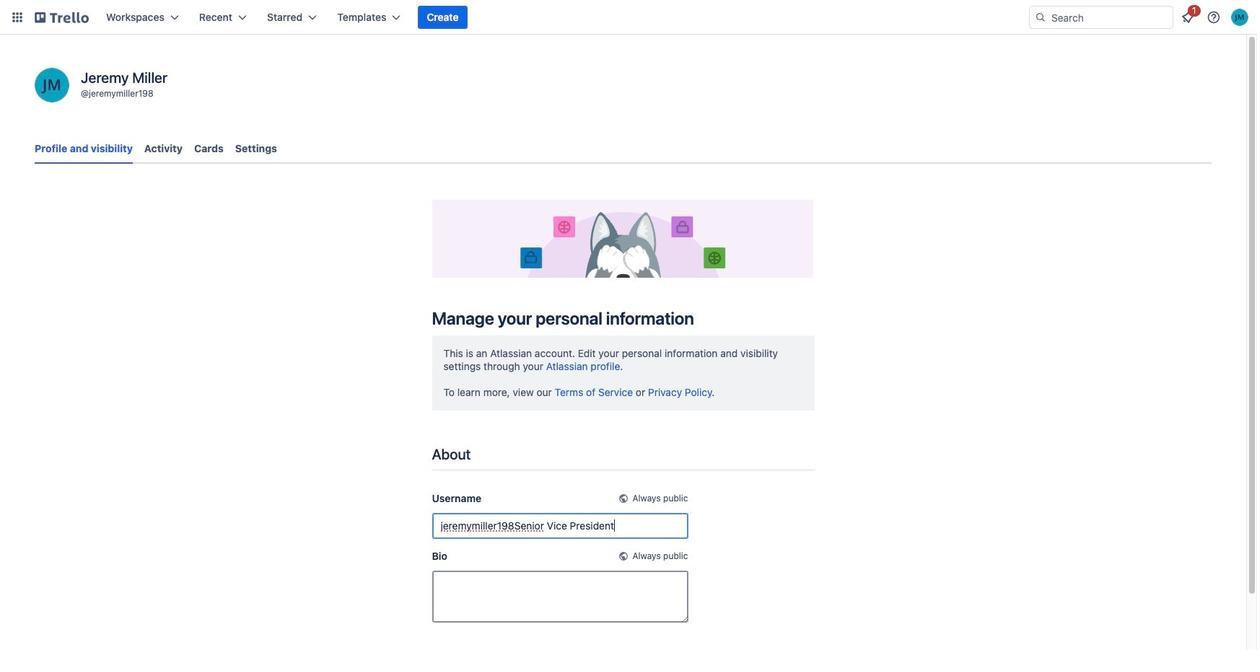 Task type: vqa. For each thing, say whether or not it's contained in the screenshot.
1 NOTIFICATION 'IMAGE'
yes



Task type: describe. For each thing, give the bounding box(es) containing it.
Search field
[[1047, 7, 1173, 27]]

jeremy miller (jeremymiller198) image
[[1232, 9, 1249, 26]]

search image
[[1035, 12, 1047, 23]]

jeremy miller (jeremymiller198) image
[[35, 68, 69, 103]]

back to home image
[[35, 6, 89, 29]]

1 notification image
[[1180, 9, 1197, 26]]



Task type: locate. For each thing, give the bounding box(es) containing it.
None text field
[[432, 571, 688, 623]]

None text field
[[432, 513, 688, 539]]

primary element
[[0, 0, 1258, 35]]

open information menu image
[[1207, 10, 1222, 25]]



